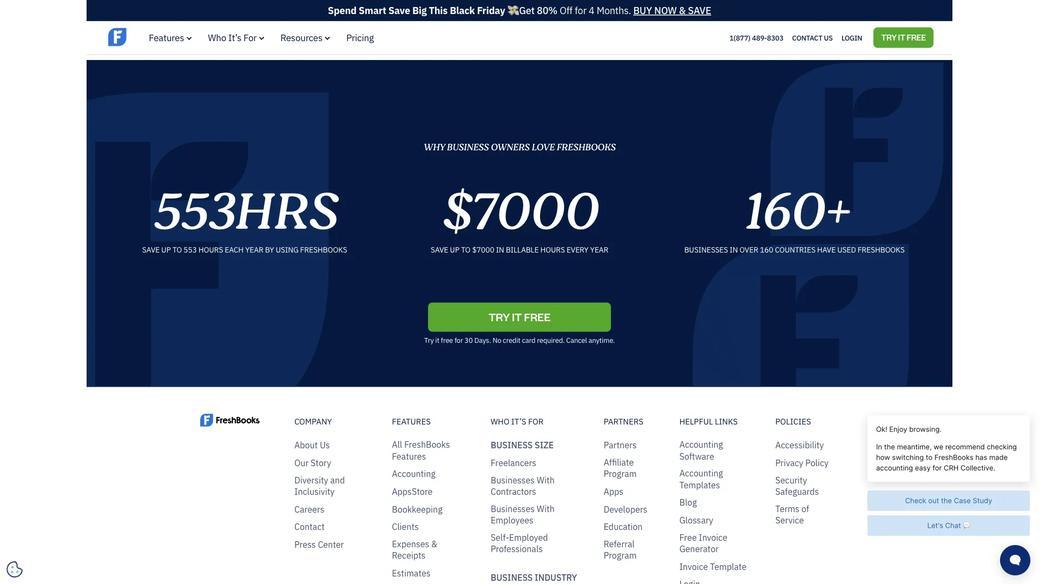 Task type: locate. For each thing, give the bounding box(es) containing it.
try right login
[[881, 32, 897, 42]]

for left 30
[[455, 336, 463, 345]]

0 horizontal spatial up
[[161, 245, 171, 255]]

who inside "who it's for" link
[[491, 417, 510, 427]]

affiliate
[[604, 457, 634, 468]]

program for referral
[[604, 550, 637, 562]]

0 vertical spatial it
[[898, 32, 906, 42]]

2 in from the left
[[730, 245, 738, 255]]

1 program from the top
[[604, 469, 637, 480]]

privacy
[[776, 458, 804, 469]]

0 horizontal spatial us
[[320, 440, 330, 451]]

now
[[654, 4, 677, 17]]

1 vertical spatial &
[[431, 539, 437, 550]]

1 horizontal spatial up
[[450, 245, 460, 255]]

contact
[[792, 33, 823, 42], [294, 522, 325, 533]]

who it's for link
[[208, 32, 264, 44], [491, 417, 582, 427]]

days.
[[474, 336, 491, 345]]

it for free
[[898, 32, 906, 42]]

businesses
[[491, 475, 535, 486], [491, 503, 535, 515]]

businesses inside businesses with contractors
[[491, 475, 535, 486]]

employed
[[509, 532, 548, 543]]

0 vertical spatial contact
[[792, 33, 823, 42]]

0 horizontal spatial in
[[496, 245, 504, 255]]

privacy policy
[[776, 458, 829, 469]]

no
[[493, 336, 501, 345]]

terms
[[776, 503, 800, 515]]

contact down the careers link
[[294, 522, 325, 533]]

0 vertical spatial partners link
[[604, 417, 658, 427]]

160
[[760, 245, 774, 255]]

press
[[294, 539, 316, 551]]

with inside businesses with employees
[[537, 503, 555, 515]]

0 vertical spatial who it's for link
[[208, 32, 264, 44]]

glossary link
[[680, 515, 713, 526]]

diversity and inclusivity
[[294, 475, 345, 498]]

blog link
[[680, 497, 697, 509]]

&
[[679, 4, 686, 17], [431, 539, 437, 550]]

with for businesses with contractors
[[537, 475, 555, 486]]

1 horizontal spatial contact
[[792, 33, 823, 42]]

using
[[276, 245, 299, 255]]

1 vertical spatial who it's for link
[[491, 417, 582, 427]]

0 vertical spatial free
[[907, 32, 926, 42]]

blog
[[680, 497, 697, 509]]

0 horizontal spatial for
[[455, 336, 463, 345]]

diversity and inclusivity link
[[294, 475, 370, 498]]

resources
[[281, 32, 323, 44]]

1 vertical spatial features
[[392, 417, 431, 427]]

with for businesses with employees
[[537, 503, 555, 515]]

it right login
[[898, 32, 906, 42]]

free
[[907, 32, 926, 42], [680, 532, 697, 543]]

0 vertical spatial program
[[604, 469, 637, 480]]

1 vertical spatial it's
[[511, 417, 526, 427]]

0 horizontal spatial freshbooks
[[300, 245, 347, 255]]

anytime.
[[589, 336, 615, 345]]

who for bottommost "who it's for" link
[[491, 417, 510, 427]]

2 hours from the left
[[541, 245, 565, 255]]

1 vertical spatial who
[[491, 417, 510, 427]]

businesses up the contractors
[[491, 475, 535, 486]]

bookkeeping link
[[392, 504, 443, 515]]

0 horizontal spatial &
[[431, 539, 437, 550]]

save inside $ 7000 save up to $7000 in billable hours every year
[[431, 245, 448, 255]]

free
[[441, 336, 453, 345]]

why
[[424, 141, 445, 154]]

with down size
[[537, 475, 555, 486]]

2 up from the left
[[450, 245, 460, 255]]

program down referral
[[604, 550, 637, 562]]

contact link
[[294, 522, 325, 533]]

with
[[537, 475, 555, 486], [537, 503, 555, 515]]

0 horizontal spatial contact
[[294, 522, 325, 533]]

apps link
[[604, 486, 624, 498]]

buy now & save link
[[633, 4, 711, 17]]

us
[[824, 33, 833, 42], [320, 440, 330, 451]]

1 horizontal spatial who it's for
[[491, 417, 544, 427]]

contact right 8303
[[792, 33, 823, 42]]

0 horizontal spatial who
[[208, 32, 226, 44]]

businesses with employees link
[[491, 503, 582, 526]]

2 partners from the top
[[604, 440, 637, 451]]

0 horizontal spatial it's
[[228, 32, 242, 44]]

helpful links link
[[680, 417, 754, 427]]

0 vertical spatial with
[[537, 475, 555, 486]]

try inside try it free link
[[881, 32, 897, 42]]

pricing link
[[347, 32, 374, 44]]

year left by in the left top of the page
[[245, 245, 263, 255]]

business
[[447, 141, 489, 154], [491, 440, 533, 451], [491, 572, 533, 584]]

0 vertical spatial who
[[208, 32, 226, 44]]

up inside $ 7000 save up to $7000 in billable hours every year
[[450, 245, 460, 255]]

0 horizontal spatial to
[[173, 245, 182, 255]]

1 horizontal spatial year
[[590, 245, 609, 255]]

1 horizontal spatial who it's for link
[[491, 417, 582, 427]]

1 hours from the left
[[199, 245, 223, 255]]

free
[[524, 310, 551, 324]]

up for $
[[450, 245, 460, 255]]

hours inside $ 7000 save up to $7000 in billable hours every year
[[541, 245, 565, 255]]

up inside 553 hrs save up to 553 hours each year by using freshbooks
[[161, 245, 171, 255]]

0 horizontal spatial who it's for link
[[208, 32, 264, 44]]

1 horizontal spatial &
[[679, 4, 686, 17]]

who
[[208, 32, 226, 44], [491, 417, 510, 427]]

businesses for contractors
[[491, 475, 535, 486]]

us up story
[[320, 440, 330, 451]]

0 vertical spatial features
[[149, 32, 184, 44]]

accessibility
[[776, 440, 824, 451]]

0 vertical spatial it's
[[228, 32, 242, 44]]

with inside businesses with contractors
[[537, 475, 555, 486]]

0 horizontal spatial free
[[680, 532, 697, 543]]

about us link
[[294, 440, 330, 451]]

1 vertical spatial invoice
[[680, 561, 708, 573]]

invoice template
[[680, 561, 747, 573]]

0 horizontal spatial it
[[435, 336, 439, 345]]

1 vertical spatial partners link
[[604, 440, 637, 451]]

1 horizontal spatial hours
[[541, 245, 565, 255]]

invoice down generator
[[680, 561, 708, 573]]

1 in from the left
[[496, 245, 504, 255]]

accounting up templates
[[680, 468, 723, 479]]

2 vertical spatial business
[[491, 572, 533, 584]]

to inside $ 7000 save up to $7000 in billable hours every year
[[461, 245, 471, 255]]

1 horizontal spatial try
[[881, 32, 897, 42]]

2 with from the top
[[537, 503, 555, 515]]

1 horizontal spatial it's
[[511, 417, 526, 427]]

1(877)
[[730, 33, 751, 42]]

credit
[[503, 336, 521, 345]]

1 horizontal spatial for
[[528, 417, 544, 427]]

1 vertical spatial who it's for
[[491, 417, 544, 427]]

all
[[392, 439, 402, 451]]

hours left each
[[199, 245, 223, 255]]

1 vertical spatial business
[[491, 440, 533, 451]]

size
[[535, 440, 554, 451]]

0 horizontal spatial for
[[244, 32, 257, 44]]

1 vertical spatial partners
[[604, 440, 637, 451]]

used
[[838, 245, 856, 255]]

freshbooks logo image
[[108, 27, 192, 47], [200, 413, 260, 428]]

2 horizontal spatial freshbooks
[[858, 245, 905, 255]]

for left resources
[[244, 32, 257, 44]]

invoice up generator
[[699, 532, 728, 543]]

try left free
[[424, 336, 434, 345]]

1 vertical spatial try
[[424, 336, 434, 345]]

1 up from the left
[[161, 245, 171, 255]]

businesses up employees
[[491, 503, 535, 515]]

0 horizontal spatial year
[[245, 245, 263, 255]]

1 horizontal spatial in
[[730, 245, 738, 255]]

1 vertical spatial program
[[604, 550, 637, 562]]

0 vertical spatial us
[[824, 33, 833, 42]]

us for about us
[[320, 440, 330, 451]]

553
[[152, 174, 235, 250], [184, 245, 197, 255]]

2 program from the top
[[604, 550, 637, 562]]

every
[[567, 245, 589, 255]]

1 partners from the top
[[604, 417, 644, 427]]

1 vertical spatial for
[[455, 336, 463, 345]]

story
[[311, 458, 331, 469]]

80%
[[537, 4, 558, 17]]

1 horizontal spatial it
[[898, 32, 906, 42]]

1 vertical spatial businesses
[[491, 503, 535, 515]]

invoice
[[699, 532, 728, 543], [680, 561, 708, 573]]

employees
[[491, 515, 534, 526]]

1 vertical spatial free
[[680, 532, 697, 543]]

hours left every
[[541, 245, 565, 255]]

careers
[[294, 504, 325, 515]]

free invoice generator link
[[680, 532, 754, 555]]

with down the businesses with contractors link
[[537, 503, 555, 515]]

8303
[[767, 33, 784, 42]]

cookie preferences image
[[6, 562, 23, 578]]

try it free
[[489, 310, 551, 324]]

contact for contact us
[[792, 33, 823, 42]]

businesses inside businesses with employees
[[491, 503, 535, 515]]

freshbooks
[[557, 141, 616, 154], [300, 245, 347, 255], [858, 245, 905, 255]]

0 vertical spatial freshbooks logo image
[[108, 27, 192, 47]]

for
[[244, 32, 257, 44], [528, 417, 544, 427]]

program
[[604, 469, 637, 480], [604, 550, 637, 562]]

1 vertical spatial with
[[537, 503, 555, 515]]

freshbooks right used
[[858, 245, 905, 255]]

business up the freelancers
[[491, 440, 533, 451]]

up
[[161, 245, 171, 255], [450, 245, 460, 255]]

partners for 2nd partners link from the bottom of the page
[[604, 417, 644, 427]]

1 vertical spatial it
[[435, 336, 439, 345]]

security safeguards link
[[776, 475, 839, 498]]

1 year from the left
[[245, 245, 263, 255]]

who it's for for the topmost "who it's for" link
[[208, 32, 257, 44]]

in inside $ 7000 save up to $7000 in billable hours every year
[[496, 245, 504, 255]]

& right expenses
[[431, 539, 437, 550]]

0 vertical spatial for
[[575, 4, 587, 17]]

for up size
[[528, 417, 544, 427]]

expenses & receipts link
[[392, 539, 469, 562]]

1 horizontal spatial to
[[461, 245, 471, 255]]

0 vertical spatial &
[[679, 4, 686, 17]]

save for hrs
[[142, 245, 160, 255]]

0 vertical spatial invoice
[[699, 532, 728, 543]]

0 horizontal spatial save
[[142, 245, 160, 255]]

owners
[[491, 141, 530, 154]]

features link for bottommost "who it's for" link
[[392, 417, 469, 427]]

2 to from the left
[[461, 245, 471, 255]]

security safeguards
[[776, 475, 819, 498]]

160+ businesses in over 160 countries have used freshbooks
[[684, 174, 905, 255]]

0 horizontal spatial hours
[[199, 245, 223, 255]]

1 horizontal spatial for
[[575, 4, 587, 17]]

0 vertical spatial partners
[[604, 417, 644, 427]]

2 vertical spatial features
[[392, 451, 426, 462]]

& right now
[[679, 4, 686, 17]]

freshbooks right using
[[300, 245, 347, 255]]

accounting up software in the bottom of the page
[[680, 439, 723, 451]]

1 horizontal spatial save
[[431, 245, 448, 255]]

2 businesses from the top
[[491, 503, 535, 515]]

us inside 'link'
[[824, 33, 833, 42]]

year inside $ 7000 save up to $7000 in billable hours every year
[[590, 245, 609, 255]]

year right every
[[590, 245, 609, 255]]

in left over
[[730, 245, 738, 255]]

freshbooks right love
[[557, 141, 616, 154]]

for left "4"
[[575, 4, 587, 17]]

0 horizontal spatial features link
[[149, 32, 192, 44]]

1 vertical spatial us
[[320, 440, 330, 451]]

partners link
[[604, 417, 658, 427], [604, 440, 637, 451]]

0 vertical spatial business
[[447, 141, 489, 154]]

0 vertical spatial who it's for
[[208, 32, 257, 44]]

1 to from the left
[[173, 245, 182, 255]]

save inside 553 hrs save up to 553 hours each year by using freshbooks
[[142, 245, 160, 255]]

us for contact us
[[824, 33, 833, 42]]

affiliate program
[[604, 457, 637, 480]]

expenses
[[392, 539, 429, 550]]

who it's for
[[208, 32, 257, 44], [491, 417, 544, 427]]

2 year from the left
[[590, 245, 609, 255]]

0 horizontal spatial who it's for
[[208, 32, 257, 44]]

contact us link
[[792, 31, 833, 45]]

businesses with contractors
[[491, 475, 555, 498]]

1 vertical spatial freshbooks logo image
[[200, 413, 260, 428]]

us left login
[[824, 33, 833, 42]]

1 vertical spatial for
[[528, 417, 544, 427]]

1 businesses from the top
[[491, 475, 535, 486]]

in right "$7000"
[[496, 245, 504, 255]]

free inside free invoice generator
[[680, 532, 697, 543]]

1 with from the top
[[537, 475, 555, 486]]

0 vertical spatial try
[[881, 32, 897, 42]]

program down affiliate
[[604, 469, 637, 480]]

partners for second partners link from the top of the page
[[604, 440, 637, 451]]

partners
[[604, 417, 644, 427], [604, 440, 637, 451]]

1 horizontal spatial us
[[824, 33, 833, 42]]

1 vertical spatial contact
[[294, 522, 325, 533]]

policies link
[[776, 417, 839, 427]]

1 horizontal spatial freshbooks
[[557, 141, 616, 154]]

it
[[512, 310, 522, 324]]

clients link
[[392, 522, 419, 533]]

it left free
[[435, 336, 439, 345]]

0 vertical spatial features link
[[149, 32, 192, 44]]

for
[[575, 4, 587, 17], [455, 336, 463, 345]]

in inside "160+ businesses in over 160 countries have used freshbooks"
[[730, 245, 738, 255]]

business right why
[[447, 141, 489, 154]]

1 vertical spatial features link
[[392, 417, 469, 427]]

0 vertical spatial for
[[244, 32, 257, 44]]

1 horizontal spatial who
[[491, 417, 510, 427]]

$ 7000 save up to $7000 in billable hours every year
[[431, 174, 609, 255]]

1 horizontal spatial features link
[[392, 417, 469, 427]]

try it free link
[[874, 27, 934, 48]]

0 vertical spatial businesses
[[491, 475, 535, 486]]

generator
[[680, 544, 719, 555]]

software
[[680, 451, 714, 462]]

contact inside 'link'
[[792, 33, 823, 42]]

0 horizontal spatial try
[[424, 336, 434, 345]]

business down professionals
[[491, 572, 533, 584]]

to inside 553 hrs save up to 553 hours each year by using freshbooks
[[173, 245, 182, 255]]

features for the 1(877) 489-8303 link
[[149, 32, 184, 44]]



Task type: describe. For each thing, give the bounding box(es) containing it.
countries
[[775, 245, 816, 255]]

professionals
[[491, 544, 543, 555]]

and
[[330, 475, 345, 486]]

press center link
[[294, 539, 344, 551]]

features for bottommost "who it's for" link
[[392, 417, 431, 427]]

30
[[465, 336, 473, 345]]

business size link
[[491, 440, 554, 451]]

0 horizontal spatial freshbooks logo image
[[108, 27, 192, 47]]

each
[[225, 245, 244, 255]]

invoice inside free invoice generator
[[699, 532, 728, 543]]

2 partners link from the top
[[604, 440, 637, 451]]

accounting link
[[392, 469, 436, 480]]

it for free
[[435, 336, 439, 345]]

accounting software link
[[680, 439, 754, 462]]

accounting for software
[[680, 439, 723, 451]]

friday
[[477, 4, 505, 17]]

business for business size
[[491, 440, 533, 451]]

businesses with employees
[[491, 503, 555, 526]]

to for 553
[[173, 245, 182, 255]]

who for the topmost "who it's for" link
[[208, 32, 226, 44]]

features link for the 1(877) 489-8303 link
[[149, 32, 192, 44]]

careers link
[[294, 504, 325, 515]]

business for business industry
[[491, 572, 533, 584]]

4
[[589, 4, 595, 17]]

cookie consent banner dialog
[[8, 451, 171, 577]]

1(877) 489-8303
[[730, 33, 784, 42]]

appsstore
[[392, 486, 433, 498]]

year inside 553 hrs save up to 553 hours each year by using freshbooks
[[245, 245, 263, 255]]

freelancers
[[491, 458, 537, 469]]

it's for bottommost "who it's for" link
[[511, 417, 526, 427]]

buy
[[633, 4, 652, 17]]

policies
[[776, 417, 811, 427]]

hrs
[[233, 174, 337, 250]]

businesses for employees
[[491, 503, 535, 515]]

accounting up appsstore in the left of the page
[[392, 469, 436, 480]]

diversity
[[294, 475, 328, 486]]

try it free
[[881, 32, 926, 42]]

who it's for for bottommost "who it's for" link
[[491, 417, 544, 427]]

try for try it free
[[881, 32, 897, 42]]

pricing
[[347, 32, 374, 44]]

7000
[[470, 174, 598, 250]]

love
[[532, 141, 555, 154]]

about us
[[294, 440, 330, 451]]

billable
[[506, 245, 539, 255]]

program for affiliate
[[604, 469, 637, 480]]

contact for contact
[[294, 522, 325, 533]]

of
[[802, 503, 809, 515]]

big
[[412, 4, 427, 17]]

up for 553
[[161, 245, 171, 255]]

our story
[[294, 458, 331, 469]]

💸
[[507, 4, 517, 17]]

businesses with contractors link
[[491, 475, 582, 498]]

save for 7000
[[431, 245, 448, 255]]

black
[[450, 4, 475, 17]]

try it free link
[[428, 303, 611, 332]]

try for try it free for 30 days. no credit card required. cancel anytime.
[[424, 336, 434, 345]]

required.
[[537, 336, 565, 345]]

1(877) 489-8303 link
[[730, 33, 784, 42]]

2 horizontal spatial save
[[688, 4, 711, 17]]

489-
[[752, 33, 767, 42]]

smart
[[359, 4, 386, 17]]

business industry
[[491, 572, 577, 584]]

freshbooks inside 553 hrs save up to 553 hours each year by using freshbooks
[[300, 245, 347, 255]]

templates
[[680, 480, 720, 491]]

contractors
[[491, 486, 536, 498]]

policy
[[806, 458, 829, 469]]

affiliate program link
[[604, 457, 658, 480]]

to for $
[[461, 245, 471, 255]]

center
[[318, 539, 344, 551]]

freshbooks inside "160+ businesses in over 160 countries have used freshbooks"
[[858, 245, 905, 255]]

for for the topmost "who it's for" link
[[244, 32, 257, 44]]

160+
[[744, 174, 849, 250]]

$
[[442, 174, 471, 250]]

login
[[842, 33, 862, 42]]

referral program link
[[604, 539, 658, 562]]

it's for the topmost "who it's for" link
[[228, 32, 242, 44]]

all freshbooks features
[[392, 439, 450, 462]]

accounting for templates
[[680, 468, 723, 479]]

company
[[294, 417, 332, 427]]

try it free for 30 days. no credit card required. cancel anytime.
[[424, 336, 615, 345]]

businesses
[[684, 245, 728, 255]]

1 horizontal spatial free
[[907, 32, 926, 42]]

invoice template link
[[680, 561, 747, 573]]

self-
[[491, 532, 509, 543]]

this
[[429, 4, 448, 17]]

hours inside 553 hrs save up to 553 hours each year by using freshbooks
[[199, 245, 223, 255]]

self-employed professionals link
[[491, 532, 582, 555]]

$7000
[[472, 245, 494, 255]]

developers link
[[604, 504, 648, 515]]

glossary
[[680, 515, 713, 526]]

spend
[[328, 4, 357, 17]]

industry
[[535, 572, 577, 584]]

for for bottommost "who it's for" link
[[528, 417, 544, 427]]

accounting templates link
[[680, 468, 754, 491]]

resources link
[[281, 32, 330, 44]]

press center
[[294, 539, 344, 551]]

1 horizontal spatial freshbooks logo image
[[200, 413, 260, 428]]

accessibility link
[[776, 440, 824, 451]]

terms of service link
[[776, 503, 839, 526]]

contact us
[[792, 33, 833, 42]]

features inside all freshbooks features
[[392, 451, 426, 462]]

& inside expenses & receipts
[[431, 539, 437, 550]]

our
[[294, 458, 309, 469]]

business industry link
[[491, 572, 577, 584]]

months.
[[597, 4, 631, 17]]

accounting templates
[[680, 468, 723, 491]]

1 partners link from the top
[[604, 417, 658, 427]]



Task type: vqa. For each thing, say whether or not it's contained in the screenshot.
the phone
no



